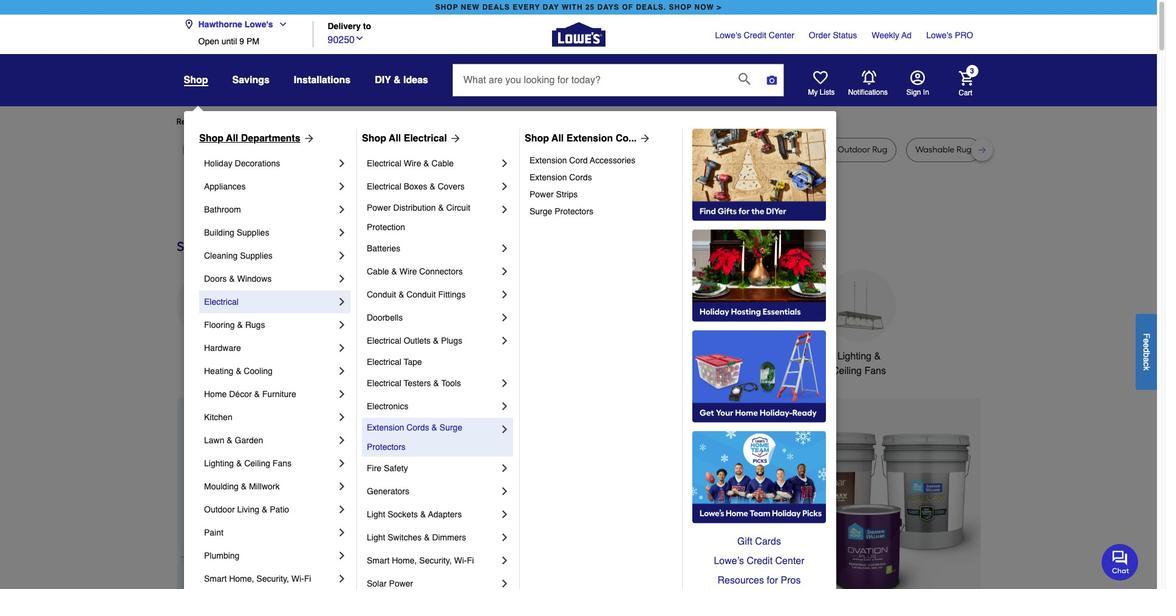 Task type: describe. For each thing, give the bounding box(es) containing it.
you for more suggestions for you
[[395, 117, 409, 127]]

1 horizontal spatial home,
[[392, 556, 417, 566]]

8 rug from the left
[[873, 145, 888, 155]]

testers
[[404, 379, 431, 388]]

& inside lawn & garden link
[[227, 436, 233, 445]]

smart home, security, wi-fi link for chevron right image related to smart home, security, wi-fi
[[367, 549, 499, 572]]

holiday decorations link
[[204, 152, 336, 175]]

electrical for electrical wire & cable
[[367, 159, 402, 168]]

1 rug from the left
[[192, 145, 207, 155]]

1 e from the top
[[1142, 338, 1152, 343]]

1 horizontal spatial arrow right image
[[959, 504, 971, 516]]

more
[[311, 117, 331, 127]]

decorations for christmas
[[372, 366, 424, 377]]

chevron right image for outdoor living & patio
[[336, 504, 348, 516]]

wi- for chevron right image related to smart home, security, wi-fi
[[454, 556, 467, 566]]

protectors inside "link"
[[555, 207, 594, 216]]

with
[[562, 3, 583, 12]]

find gifts for the diyer. image
[[693, 129, 826, 221]]

switches
[[388, 533, 422, 543]]

home inside 'home décor & furniture' link
[[204, 389, 227, 399]]

deals
[[483, 3, 510, 12]]

washable for washable area rug
[[706, 145, 745, 155]]

doorbells link
[[367, 306, 499, 329]]

savings button
[[232, 69, 270, 91]]

christmas decorations
[[372, 351, 424, 377]]

extension cords link
[[530, 169, 674, 186]]

fire safety link
[[367, 457, 499, 480]]

dimmers
[[432, 533, 466, 543]]

credit for lowe's
[[744, 30, 767, 40]]

living
[[237, 505, 259, 515]]

plumbing link
[[204, 544, 336, 568]]

electrical tape
[[367, 357, 422, 367]]

chevron right image for electrical
[[336, 296, 348, 308]]

chevron right image for building supplies
[[336, 227, 348, 239]]

smart inside smart home button
[[740, 351, 766, 362]]

outlets
[[404, 336, 431, 346]]

1 conduit from the left
[[367, 290, 396, 300]]

washable area rug
[[706, 145, 783, 155]]

lowe's home team holiday picks. image
[[693, 431, 826, 524]]

bathroom inside bathroom link
[[204, 205, 241, 214]]

chevron right image for smart home, security, wi-fi
[[336, 573, 348, 585]]

chevron right image for hardware
[[336, 342, 348, 354]]

chevron down image
[[273, 19, 288, 29]]

delivery to
[[328, 22, 371, 31]]

shop button
[[184, 74, 208, 86]]

my
[[808, 88, 818, 97]]

holiday
[[204, 159, 233, 168]]

conduit & conduit fittings link
[[367, 283, 499, 306]]

& inside the cable & wire connectors link
[[392, 267, 397, 276]]

paint link
[[204, 521, 336, 544]]

chevron right image for lighting & ceiling fans
[[336, 458, 348, 470]]

1 vertical spatial smart home, security, wi-fi
[[204, 574, 311, 584]]

lighting & ceiling fans button
[[823, 269, 896, 379]]

& inside outdoor living & patio link
[[262, 505, 268, 515]]

surge inside extension cords & surge protectors
[[440, 423, 463, 433]]

0 vertical spatial wire
[[404, 159, 421, 168]]

building supplies
[[204, 228, 269, 238]]

gift
[[738, 537, 753, 547]]

surge protectors
[[530, 207, 594, 216]]

a
[[1142, 357, 1152, 362]]

recommended
[[177, 117, 235, 127]]

chevron right image for power distribution & circuit protection
[[499, 204, 511, 216]]

power distribution & circuit protection link
[[367, 198, 499, 237]]

chevron right image for electrical outlets & plugs
[[499, 335, 511, 347]]

desk
[[436, 145, 455, 155]]

suggestions
[[333, 117, 380, 127]]

open
[[198, 36, 219, 46]]

diy
[[375, 75, 391, 86]]

& inside "lighting & ceiling fans"
[[875, 351, 881, 362]]

fire safety
[[367, 464, 408, 473]]

sign in button
[[907, 70, 930, 97]]

lawn
[[204, 436, 224, 445]]

lowe's home improvement notification center image
[[862, 70, 876, 85]]

every
[[513, 3, 540, 12]]

f
[[1142, 333, 1152, 338]]

resources for pros
[[718, 575, 801, 586]]

extension cord accessories
[[530, 156, 636, 165]]

chevron right image for generators
[[499, 485, 511, 498]]

camera image
[[766, 74, 778, 86]]

& inside extension cords & surge protectors
[[432, 423, 437, 433]]

extension for extension cords & surge protectors
[[367, 423, 404, 433]]

notifications
[[849, 88, 888, 96]]

smart home
[[740, 351, 794, 362]]

0 horizontal spatial smart
[[204, 574, 227, 584]]

& inside 'electrical wire & cable' link
[[424, 159, 429, 168]]

resources
[[718, 575, 764, 586]]

cart
[[959, 88, 973, 97]]

scroll to item #5 image
[[741, 587, 773, 589]]

power for power strips
[[530, 190, 554, 199]]

light sockets & adapters link
[[367, 503, 499, 526]]

installations button
[[294, 69, 351, 91]]

my lists link
[[808, 70, 835, 97]]

cleaning supplies
[[204, 251, 273, 261]]

& inside light sockets & adapters link
[[420, 510, 426, 520]]

delivery
[[328, 22, 361, 31]]

indoor outdoor rug
[[811, 145, 888, 155]]

shop all electrical
[[362, 133, 447, 144]]

protection
[[367, 222, 405, 232]]

all for departments
[[226, 133, 238, 144]]

chevron right image for electrical wire & cable
[[499, 157, 511, 170]]

plumbing
[[204, 551, 240, 561]]

electrical testers & tools link
[[367, 372, 499, 395]]

decorations for holiday
[[235, 159, 280, 168]]

doorbells
[[367, 313, 403, 323]]

washable rug
[[916, 145, 972, 155]]

electrical for electrical outlets & plugs
[[367, 336, 402, 346]]

lowe's wishes you and your family a happy hanukkah. image
[[177, 194, 981, 224]]

co...
[[616, 133, 637, 144]]

electrical for electrical testers & tools
[[367, 379, 402, 388]]

cords for extension cords
[[570, 173, 592, 182]]

center for lowe's credit center
[[776, 556, 805, 567]]

lowe's for lowe's credit center
[[715, 30, 742, 40]]

9 rug from the left
[[957, 145, 972, 155]]

appliances inside button
[[189, 351, 237, 362]]

25 days of deals. don't miss deals every day. same-day delivery on in-stock orders placed by 2 p m. image
[[177, 398, 373, 589]]

2 rug from the left
[[250, 145, 265, 155]]

chevron right image for flooring & rugs
[[336, 319, 348, 331]]

distribution
[[393, 203, 436, 213]]

0 horizontal spatial lighting
[[204, 459, 234, 468]]

and for allen and roth area rug
[[504, 145, 519, 155]]

day
[[543, 3, 559, 12]]

and for allen and roth rug
[[625, 145, 641, 155]]

hardware
[[204, 343, 241, 353]]

days
[[598, 3, 620, 12]]

chevron right image for plumbing
[[336, 550, 348, 562]]

arrow right image for shop all departments
[[300, 132, 315, 145]]

hawthorne lowe's button
[[184, 12, 293, 36]]

chevron right image for cable & wire connectors
[[499, 266, 511, 278]]

chevron right image for holiday decorations
[[336, 157, 348, 170]]

conduit & conduit fittings
[[367, 290, 466, 300]]

solar power link
[[367, 572, 499, 589]]

4 rug from the left
[[331, 145, 346, 155]]

weekly
[[872, 30, 900, 40]]

& inside conduit & conduit fittings link
[[399, 290, 404, 300]]

lawn & garden link
[[204, 429, 336, 452]]

décor
[[229, 389, 252, 399]]

ceiling inside "lighting & ceiling fans"
[[832, 366, 862, 377]]

kitchen for kitchen faucets
[[455, 351, 488, 362]]

chevron right image for electronics
[[499, 400, 511, 413]]

rugs
[[245, 320, 265, 330]]

smart home button
[[731, 269, 804, 364]]

installations
[[294, 75, 351, 86]]

1 vertical spatial cable
[[367, 267, 389, 276]]

electrical outlets & plugs link
[[367, 329, 499, 352]]

electrical link
[[204, 290, 336, 314]]

1 horizontal spatial smart
[[367, 556, 390, 566]]

shop for shop all departments
[[199, 133, 224, 144]]

doors & windows
[[204, 274, 272, 284]]

shop all departments
[[199, 133, 300, 144]]

bathroom button
[[638, 269, 711, 364]]

chevron right image for lawn & garden
[[336, 434, 348, 447]]

extension inside the shop all extension co... link
[[567, 133, 613, 144]]

2 horizontal spatial for
[[767, 575, 778, 586]]

shop
[[184, 75, 208, 86]]

lowe's
[[714, 556, 744, 567]]

& inside electrical boxes & covers link
[[430, 182, 436, 191]]

electrical up desk
[[404, 133, 447, 144]]

roth for rug
[[643, 145, 661, 155]]

chevron right image for kitchen
[[336, 411, 348, 424]]

all for extension
[[552, 133, 564, 144]]

pm
[[247, 36, 259, 46]]

search image
[[739, 73, 751, 85]]

extension cords & surge protectors
[[367, 423, 465, 452]]

washable for washable rug
[[916, 145, 955, 155]]

moulding
[[204, 482, 239, 492]]

& inside moulding & millwork link
[[241, 482, 247, 492]]

3
[[970, 67, 975, 76]]

all for electrical
[[389, 133, 401, 144]]

light sockets & adapters
[[367, 510, 462, 520]]

chevron right image for doors & windows
[[336, 273, 348, 285]]

rug rug
[[250, 145, 283, 155]]

& inside heating & cooling link
[[236, 366, 242, 376]]

appliances button
[[177, 269, 249, 364]]

protectors inside extension cords & surge protectors
[[367, 442, 406, 452]]

heating
[[204, 366, 233, 376]]

chevron right image for light sockets & adapters
[[499, 509, 511, 521]]

5 rug from the left
[[561, 145, 577, 155]]

chevron right image for solar power
[[499, 578, 511, 589]]

0 vertical spatial appliances
[[204, 182, 246, 191]]

f e e d b a c k button
[[1136, 314, 1158, 390]]

order status
[[809, 30, 857, 40]]

chevron right image for heating & cooling
[[336, 365, 348, 377]]

2 vertical spatial power
[[389, 579, 413, 589]]

safety
[[384, 464, 408, 473]]



Task type: vqa. For each thing, say whether or not it's contained in the screenshot.
Christmas Decorations button
yes



Task type: locate. For each thing, give the bounding box(es) containing it.
lowe's credit center link
[[693, 552, 826, 571]]

electrical up the christmas
[[367, 336, 402, 346]]

1 and from the left
[[504, 145, 519, 155]]

decorations inside holiday decorations link
[[235, 159, 280, 168]]

shop for shop all electrical
[[362, 133, 386, 144]]

diy & ideas
[[375, 75, 428, 86]]

arrow right image
[[637, 132, 652, 145], [959, 504, 971, 516]]

1 horizontal spatial ceiling
[[832, 366, 862, 377]]

lists
[[820, 88, 835, 97]]

2 and from the left
[[625, 145, 641, 155]]

2 e from the top
[[1142, 343, 1152, 348]]

1 vertical spatial kitchen
[[204, 413, 233, 422]]

chevron right image for cleaning supplies
[[336, 250, 348, 262]]

1 vertical spatial credit
[[747, 556, 773, 567]]

0 horizontal spatial lowe's
[[245, 19, 273, 29]]

kitchen down the plugs
[[455, 351, 488, 362]]

light down generators
[[367, 510, 385, 520]]

cords down extension cord accessories at the top of the page
[[570, 173, 592, 182]]

all up furniture
[[389, 133, 401, 144]]

1 allen from the left
[[483, 145, 502, 155]]

electrical up electronics
[[367, 379, 402, 388]]

electrical outlets & plugs
[[367, 336, 462, 346]]

1 vertical spatial wire
[[400, 267, 417, 276]]

electrical left tape
[[367, 357, 402, 367]]

electrical up flooring at the left of page
[[204, 297, 239, 307]]

chat invite button image
[[1102, 544, 1139, 581]]

kitchen inside button
[[455, 351, 488, 362]]

all down 'recommended searches for you' heading
[[552, 133, 564, 144]]

lowe's for lowe's pro
[[927, 30, 953, 40]]

0 vertical spatial home,
[[392, 556, 417, 566]]

lowe's home improvement lists image
[[813, 70, 828, 85]]

supplies for building supplies
[[237, 228, 269, 238]]

& inside power distribution & circuit protection
[[438, 203, 444, 213]]

cable down batteries
[[367, 267, 389, 276]]

0 vertical spatial protectors
[[555, 207, 594, 216]]

chevron right image for doorbells
[[499, 312, 511, 324]]

chevron right image for fire safety
[[499, 462, 511, 475]]

to
[[363, 22, 371, 31]]

recommended searches for you heading
[[177, 116, 981, 128]]

1 horizontal spatial decorations
[[372, 366, 424, 377]]

building supplies link
[[204, 221, 336, 244]]

extension down 'recommended searches for you' heading
[[567, 133, 613, 144]]

2 you from the left
[[395, 117, 409, 127]]

extension cord accessories link
[[530, 152, 674, 169]]

power right solar
[[389, 579, 413, 589]]

0 horizontal spatial allen
[[483, 145, 502, 155]]

wire
[[404, 159, 421, 168], [400, 267, 417, 276]]

gift cards
[[738, 537, 781, 547]]

smart home, security, wi-fi link down "paint" link
[[204, 568, 336, 589]]

lighting inside "lighting & ceiling fans"
[[838, 351, 872, 362]]

wire up conduit & conduit fittings
[[400, 267, 417, 276]]

1 horizontal spatial arrow right image
[[447, 132, 462, 145]]

0 horizontal spatial home
[[204, 389, 227, 399]]

strips
[[556, 190, 578, 199]]

1 horizontal spatial conduit
[[407, 290, 436, 300]]

lowe's inside lowe's credit center link
[[715, 30, 742, 40]]

& inside flooring & rugs link
[[237, 320, 243, 330]]

lowe's home improvement cart image
[[959, 71, 974, 85]]

chevron right image for light switches & dimmers
[[499, 532, 511, 544]]

0 vertical spatial bathroom
[[204, 205, 241, 214]]

surge inside "link"
[[530, 207, 553, 216]]

0 horizontal spatial cable
[[367, 267, 389, 276]]

0 vertical spatial cords
[[570, 173, 592, 182]]

>
[[717, 3, 722, 12]]

0 vertical spatial fi
[[467, 556, 474, 566]]

lighting & ceiling fans inside lighting & ceiling fans link
[[204, 459, 292, 468]]

bathroom link
[[204, 198, 336, 221]]

cable down desk
[[432, 159, 454, 168]]

patio
[[270, 505, 289, 515]]

arrow right image down more
[[300, 132, 315, 145]]

electrical left boxes
[[367, 182, 402, 191]]

& inside diy & ideas button
[[394, 75, 401, 86]]

fire
[[367, 464, 382, 473]]

1 light from the top
[[367, 510, 385, 520]]

0 vertical spatial light
[[367, 510, 385, 520]]

for for searches
[[274, 117, 285, 127]]

lowe's home improvement logo image
[[552, 8, 605, 61]]

0 vertical spatial ceiling
[[832, 366, 862, 377]]

searches
[[237, 117, 272, 127]]

you for recommended searches for you
[[287, 117, 301, 127]]

extension cords
[[530, 173, 592, 182]]

1 horizontal spatial all
[[389, 133, 401, 144]]

allen up accessories
[[605, 145, 623, 155]]

0 horizontal spatial washable
[[706, 145, 745, 155]]

weekly ad link
[[872, 29, 912, 41]]

1 horizontal spatial wi-
[[454, 556, 467, 566]]

you left more
[[287, 117, 301, 127]]

roth up extension cords
[[522, 145, 539, 155]]

extension down electronics
[[367, 423, 404, 433]]

electrical for electrical boxes & covers
[[367, 182, 402, 191]]

1 vertical spatial smart
[[367, 556, 390, 566]]

1 washable from the left
[[706, 145, 745, 155]]

e
[[1142, 338, 1152, 343], [1142, 343, 1152, 348]]

chevron right image for appliances
[[336, 180, 348, 193]]

arrow right image for shop all electrical
[[447, 132, 462, 145]]

chevron right image for extension cords & surge protectors
[[499, 424, 511, 436]]

center
[[769, 30, 795, 40], [776, 556, 805, 567]]

1 horizontal spatial security,
[[419, 556, 452, 566]]

supplies up windows
[[240, 251, 273, 261]]

1 horizontal spatial you
[[395, 117, 409, 127]]

2 all from the left
[[389, 133, 401, 144]]

home inside smart home button
[[768, 351, 794, 362]]

1 horizontal spatial for
[[382, 117, 393, 127]]

0 horizontal spatial you
[[287, 117, 301, 127]]

arrow right image inside the shop all extension co... link
[[637, 132, 652, 145]]

chevron down image
[[355, 33, 365, 43]]

roth for area
[[522, 145, 539, 155]]

faucets
[[490, 351, 525, 362]]

1 vertical spatial supplies
[[240, 251, 273, 261]]

2 vertical spatial smart
[[204, 574, 227, 584]]

chevron right image for moulding & millwork
[[336, 481, 348, 493]]

1 vertical spatial light
[[367, 533, 385, 543]]

1 vertical spatial bathroom
[[654, 351, 696, 362]]

you up the shop all electrical
[[395, 117, 409, 127]]

0 vertical spatial power
[[530, 190, 554, 199]]

0 vertical spatial surge
[[530, 207, 553, 216]]

shop 25 days of deals by category image
[[177, 236, 981, 257]]

doors
[[204, 274, 227, 284]]

wi- for chevron right icon for smart home, security, wi-fi
[[291, 574, 304, 584]]

in
[[923, 88, 930, 97]]

shop for shop all extension co...
[[525, 133, 549, 144]]

lighting & ceiling fans inside the lighting & ceiling fans "button"
[[832, 351, 886, 377]]

0 vertical spatial smart
[[740, 351, 766, 362]]

credit up "resources for pros" link
[[747, 556, 773, 567]]

and
[[504, 145, 519, 155], [625, 145, 641, 155]]

3 all from the left
[[552, 133, 564, 144]]

ceiling
[[832, 366, 862, 377], [244, 459, 270, 468]]

arrow right image inside shop all departments link
[[300, 132, 315, 145]]

power strips
[[530, 190, 578, 199]]

1 vertical spatial lighting
[[204, 459, 234, 468]]

fans inside "lighting & ceiling fans"
[[865, 366, 886, 377]]

2 horizontal spatial area
[[747, 145, 766, 155]]

1 horizontal spatial lighting
[[838, 351, 872, 362]]

recommended searches for you
[[177, 117, 301, 127]]

0 vertical spatial wi-
[[454, 556, 467, 566]]

supplies up cleaning supplies
[[237, 228, 269, 238]]

1 horizontal spatial lowe's
[[715, 30, 742, 40]]

cords inside extension cords link
[[570, 173, 592, 182]]

Search Query text field
[[453, 64, 729, 96]]

1 horizontal spatial cable
[[432, 159, 454, 168]]

5x8
[[209, 145, 222, 155]]

&
[[394, 75, 401, 86], [424, 159, 429, 168], [430, 182, 436, 191], [438, 203, 444, 213], [392, 267, 397, 276], [229, 274, 235, 284], [399, 290, 404, 300], [237, 320, 243, 330], [433, 336, 439, 346], [875, 351, 881, 362], [236, 366, 242, 376], [433, 379, 439, 388], [254, 389, 260, 399], [432, 423, 437, 433], [227, 436, 233, 445], [236, 459, 242, 468], [241, 482, 247, 492], [262, 505, 268, 515], [420, 510, 426, 520], [424, 533, 430, 543]]

power
[[530, 190, 554, 199], [367, 203, 391, 213], [389, 579, 413, 589]]

cords down electronics link
[[407, 423, 429, 433]]

shop
[[199, 133, 224, 144], [362, 133, 386, 144], [525, 133, 549, 144]]

chevron right image for batteries
[[499, 242, 511, 255]]

electrical down furniture
[[367, 159, 402, 168]]

0 horizontal spatial bathroom
[[204, 205, 241, 214]]

2 shop from the left
[[362, 133, 386, 144]]

kitchen
[[455, 351, 488, 362], [204, 413, 233, 422]]

& inside electrical testers & tools link
[[433, 379, 439, 388]]

0 horizontal spatial area
[[311, 145, 329, 155]]

electrical for electrical tape
[[367, 357, 402, 367]]

0 horizontal spatial decorations
[[235, 159, 280, 168]]

0 horizontal spatial smart home, security, wi-fi link
[[204, 568, 336, 589]]

light for light sockets & adapters
[[367, 510, 385, 520]]

wi- down plumbing link
[[291, 574, 304, 584]]

chevron right image for home décor & furniture
[[336, 388, 348, 400]]

1 horizontal spatial smart home, security, wi-fi link
[[367, 549, 499, 572]]

solar
[[367, 579, 387, 589]]

extension up extension cords
[[530, 156, 567, 165]]

extension inside extension cords link
[[530, 173, 567, 182]]

& inside light switches & dimmers link
[[424, 533, 430, 543]]

1 vertical spatial home
[[204, 389, 227, 399]]

millwork
[[249, 482, 280, 492]]

0 horizontal spatial and
[[504, 145, 519, 155]]

surge protectors link
[[530, 203, 674, 220]]

protectors up fire safety
[[367, 442, 406, 452]]

arrow left image
[[403, 504, 415, 516]]

1 shop from the left
[[435, 3, 459, 12]]

extension for extension cords
[[530, 173, 567, 182]]

1 horizontal spatial surge
[[530, 207, 553, 216]]

all down recommended searches for you
[[226, 133, 238, 144]]

smart home, security, wi-fi link down light switches & dimmers
[[367, 549, 499, 572]]

1 horizontal spatial shop
[[362, 133, 386, 144]]

outdoor
[[838, 145, 871, 155]]

0 horizontal spatial all
[[226, 133, 238, 144]]

3 shop from the left
[[525, 133, 549, 144]]

2 horizontal spatial all
[[552, 133, 564, 144]]

lowe's credit center link
[[715, 29, 795, 41]]

free same-day delivery when you order 1 gallon or more of paint by 2 p m. image
[[392, 398, 981, 589]]

smart home, security, wi-fi
[[367, 556, 474, 566], [204, 574, 311, 584]]

power inside power distribution & circuit protection
[[367, 203, 391, 213]]

1 horizontal spatial cords
[[570, 173, 592, 182]]

0 vertical spatial lighting
[[838, 351, 872, 362]]

credit for lowe's
[[747, 556, 773, 567]]

extension inside extension cords & surge protectors
[[367, 423, 404, 433]]

for up departments
[[274, 117, 285, 127]]

protectors down strips
[[555, 207, 594, 216]]

of
[[622, 3, 634, 12]]

cords inside extension cords & surge protectors
[[407, 423, 429, 433]]

arrow right image inside shop all electrical link
[[447, 132, 462, 145]]

chevron right image for electrical boxes & covers
[[499, 180, 511, 193]]

d
[[1142, 348, 1152, 353]]

pros
[[781, 575, 801, 586]]

1 horizontal spatial smart home, security, wi-fi
[[367, 556, 474, 566]]

1 vertical spatial fi
[[304, 574, 311, 584]]

generators link
[[367, 480, 499, 503]]

for up the shop all electrical
[[382, 117, 393, 127]]

0 vertical spatial supplies
[[237, 228, 269, 238]]

0 horizontal spatial wi-
[[291, 574, 304, 584]]

allen for allen and roth area rug
[[483, 145, 502, 155]]

lowe's left pro
[[927, 30, 953, 40]]

for up the scroll to item #5 image
[[767, 575, 778, 586]]

power up protection
[[367, 203, 391, 213]]

order
[[809, 30, 831, 40]]

now
[[695, 3, 715, 12]]

decorations down the christmas
[[372, 366, 424, 377]]

for for suggestions
[[382, 117, 393, 127]]

outdoor living & patio link
[[204, 498, 336, 521]]

allen for allen and roth rug
[[605, 145, 623, 155]]

1 vertical spatial ceiling
[[244, 459, 270, 468]]

3 area from the left
[[747, 145, 766, 155]]

0 vertical spatial decorations
[[235, 159, 280, 168]]

cooling
[[244, 366, 273, 376]]

fi down plumbing link
[[304, 574, 311, 584]]

extension for extension cord accessories
[[530, 156, 567, 165]]

kitchen faucets button
[[454, 269, 526, 364]]

kitchen for kitchen
[[204, 413, 233, 422]]

lowe's home improvement account image
[[911, 70, 925, 85]]

light
[[367, 510, 385, 520], [367, 533, 385, 543]]

washable
[[706, 145, 745, 155], [916, 145, 955, 155]]

1 arrow right image from the left
[[300, 132, 315, 145]]

shop
[[435, 3, 459, 12], [669, 3, 692, 12]]

for
[[274, 117, 285, 127], [382, 117, 393, 127], [767, 575, 778, 586]]

2 washable from the left
[[916, 145, 955, 155]]

0 horizontal spatial for
[[274, 117, 285, 127]]

1 you from the left
[[287, 117, 301, 127]]

center left order
[[769, 30, 795, 40]]

light for light switches & dimmers
[[367, 533, 385, 543]]

shop down more suggestions for you link
[[362, 133, 386, 144]]

home, down 'plumbing'
[[229, 574, 254, 584]]

0 horizontal spatial arrow right image
[[300, 132, 315, 145]]

e up 'd'
[[1142, 338, 1152, 343]]

security, for chevron right image related to smart home, security, wi-fi
[[419, 556, 452, 566]]

2 conduit from the left
[[407, 290, 436, 300]]

& inside lighting & ceiling fans link
[[236, 459, 242, 468]]

credit up search icon
[[744, 30, 767, 40]]

chevron right image for conduit & conduit fittings
[[499, 289, 511, 301]]

6 rug from the left
[[663, 145, 678, 155]]

e up "b"
[[1142, 343, 1152, 348]]

security, down plumbing link
[[257, 574, 289, 584]]

1 roth from the left
[[522, 145, 539, 155]]

appliances down holiday
[[204, 182, 246, 191]]

shop up allen and roth area rug
[[525, 133, 549, 144]]

flooring & rugs link
[[204, 314, 336, 337]]

power distribution & circuit protection
[[367, 203, 473, 232]]

cords
[[570, 173, 592, 182], [407, 423, 429, 433]]

1 vertical spatial power
[[367, 203, 391, 213]]

lowe's up pm
[[245, 19, 273, 29]]

arrow right image up 'electrical wire & cable' link
[[447, 132, 462, 145]]

holiday hosting essentials. image
[[693, 230, 826, 322]]

chevron right image for smart home, security, wi-fi
[[499, 555, 511, 567]]

security, up solar power link
[[419, 556, 452, 566]]

fi up solar power link
[[467, 556, 474, 566]]

home, down switches
[[392, 556, 417, 566]]

smart home, security, wi-fi link for chevron right icon for smart home, security, wi-fi
[[204, 568, 336, 589]]

bathroom inside bathroom button
[[654, 351, 696, 362]]

allen and roth rug
[[605, 145, 678, 155]]

None search field
[[453, 64, 784, 108]]

plugs
[[441, 336, 462, 346]]

center for lowe's credit center
[[769, 30, 795, 40]]

cards
[[755, 537, 781, 547]]

smart home, security, wi-fi down light switches & dimmers
[[367, 556, 474, 566]]

1 vertical spatial lighting & ceiling fans
[[204, 459, 292, 468]]

lowe's down >
[[715, 30, 742, 40]]

conduit up the doorbells
[[367, 290, 396, 300]]

windows
[[237, 274, 272, 284]]

0 vertical spatial cable
[[432, 159, 454, 168]]

outdoor
[[204, 505, 235, 515]]

chevron right image for bathroom
[[336, 204, 348, 216]]

90250 button
[[328, 31, 365, 47]]

appliances up "heating"
[[189, 351, 237, 362]]

1 vertical spatial home,
[[229, 574, 254, 584]]

0 horizontal spatial fans
[[273, 459, 292, 468]]

0 horizontal spatial fi
[[304, 574, 311, 584]]

allen right desk
[[483, 145, 502, 155]]

extension up power strips
[[530, 173, 567, 182]]

0 vertical spatial fans
[[865, 366, 886, 377]]

conduit down "cable & wire connectors"
[[407, 290, 436, 300]]

1 horizontal spatial lighting & ceiling fans
[[832, 351, 886, 377]]

allen
[[483, 145, 502, 155], [605, 145, 623, 155]]

roth up extension cords link
[[643, 145, 661, 155]]

1 horizontal spatial kitchen
[[455, 351, 488, 362]]

lowe's inside hawthorne lowe's button
[[245, 19, 273, 29]]

0 vertical spatial home
[[768, 351, 794, 362]]

0 vertical spatial kitchen
[[455, 351, 488, 362]]

cleaning supplies link
[[204, 244, 336, 267]]

1 shop from the left
[[199, 133, 224, 144]]

kitchen up the lawn
[[204, 413, 233, 422]]

center up pros
[[776, 556, 805, 567]]

0 horizontal spatial arrow right image
[[637, 132, 652, 145]]

shop new deals every day with 25 days of deals. shop now >
[[435, 3, 722, 12]]

smart
[[740, 351, 766, 362], [367, 556, 390, 566], [204, 574, 227, 584]]

0 horizontal spatial roth
[[522, 145, 539, 155]]

1 vertical spatial appliances
[[189, 351, 237, 362]]

wi- down 'dimmers'
[[454, 556, 467, 566]]

lighting
[[838, 351, 872, 362], [204, 459, 234, 468]]

power strips link
[[530, 186, 674, 203]]

2 roth from the left
[[643, 145, 661, 155]]

2 allen from the left
[[605, 145, 623, 155]]

1 horizontal spatial protectors
[[555, 207, 594, 216]]

2 horizontal spatial lowe's
[[927, 30, 953, 40]]

1 horizontal spatial area
[[541, 145, 559, 155]]

2 shop from the left
[[669, 3, 692, 12]]

chevron right image
[[499, 180, 511, 193], [336, 204, 348, 216], [499, 204, 511, 216], [336, 250, 348, 262], [336, 273, 348, 285], [336, 319, 348, 331], [499, 377, 511, 389], [336, 388, 348, 400], [499, 400, 511, 413], [336, 411, 348, 424], [499, 424, 511, 436], [336, 434, 348, 447], [499, 509, 511, 521], [336, 550, 348, 562], [499, 555, 511, 567], [499, 578, 511, 589]]

moulding & millwork link
[[204, 475, 336, 498]]

2 light from the top
[[367, 533, 385, 543]]

1 horizontal spatial fi
[[467, 556, 474, 566]]

1 horizontal spatial bathroom
[[654, 351, 696, 362]]

arrow right image
[[300, 132, 315, 145], [447, 132, 462, 145]]

furniture
[[262, 389, 296, 399]]

chevron right image
[[336, 157, 348, 170], [499, 157, 511, 170], [336, 180, 348, 193], [336, 227, 348, 239], [499, 242, 511, 255], [499, 266, 511, 278], [499, 289, 511, 301], [336, 296, 348, 308], [499, 312, 511, 324], [499, 335, 511, 347], [336, 342, 348, 354], [336, 365, 348, 377], [336, 458, 348, 470], [499, 462, 511, 475], [336, 481, 348, 493], [499, 485, 511, 498], [336, 504, 348, 516], [336, 527, 348, 539], [499, 532, 511, 544], [336, 573, 348, 585]]

chevron right image for electrical testers & tools
[[499, 377, 511, 389]]

& inside 'home décor & furniture' link
[[254, 389, 260, 399]]

2 horizontal spatial shop
[[525, 133, 549, 144]]

get your home holiday-ready. image
[[693, 331, 826, 423]]

moulding & millwork
[[204, 482, 280, 492]]

c
[[1142, 362, 1152, 366]]

shop left now
[[669, 3, 692, 12]]

smart home, security, wi-fi down plumbing link
[[204, 574, 311, 584]]

decorations down the "rug rug"
[[235, 159, 280, 168]]

0 vertical spatial lighting & ceiling fans
[[832, 351, 886, 377]]

chevron right image for paint
[[336, 527, 348, 539]]

security, for chevron right icon for smart home, security, wi-fi
[[257, 574, 289, 584]]

lowe's
[[245, 19, 273, 29], [715, 30, 742, 40], [927, 30, 953, 40]]

area rug
[[311, 145, 346, 155]]

1 horizontal spatial roth
[[643, 145, 661, 155]]

shop left the new
[[435, 3, 459, 12]]

1 all from the left
[[226, 133, 238, 144]]

surge
[[530, 207, 553, 216], [440, 423, 463, 433]]

power for power distribution & circuit protection
[[367, 203, 391, 213]]

1 horizontal spatial shop
[[669, 3, 692, 12]]

0 horizontal spatial security,
[[257, 574, 289, 584]]

surge down electronics link
[[440, 423, 463, 433]]

0 horizontal spatial shop
[[199, 133, 224, 144]]

0 vertical spatial security,
[[419, 556, 452, 566]]

decorations inside the christmas decorations button
[[372, 366, 424, 377]]

open until 9 pm
[[198, 36, 259, 46]]

3 rug from the left
[[267, 145, 283, 155]]

2 horizontal spatial smart
[[740, 351, 766, 362]]

1 vertical spatial decorations
[[372, 366, 424, 377]]

0 horizontal spatial ceiling
[[244, 459, 270, 468]]

lawn & garden
[[204, 436, 263, 445]]

surge down power strips
[[530, 207, 553, 216]]

0 horizontal spatial home,
[[229, 574, 254, 584]]

location image
[[184, 19, 194, 29]]

7 rug from the left
[[768, 145, 783, 155]]

0 horizontal spatial conduit
[[367, 290, 396, 300]]

1 area from the left
[[311, 145, 329, 155]]

& inside doors & windows link
[[229, 274, 235, 284]]

1 vertical spatial center
[[776, 556, 805, 567]]

light left switches
[[367, 533, 385, 543]]

power left strips
[[530, 190, 554, 199]]

connectors
[[419, 267, 463, 276]]

electrical wire & cable link
[[367, 152, 499, 175]]

2 area from the left
[[541, 145, 559, 155]]

wire up boxes
[[404, 159, 421, 168]]

0 vertical spatial smart home, security, wi-fi
[[367, 556, 474, 566]]

2 arrow right image from the left
[[447, 132, 462, 145]]

shop up 5x8 on the left top of the page
[[199, 133, 224, 144]]

1 vertical spatial cords
[[407, 423, 429, 433]]

cords for extension cords & surge protectors
[[407, 423, 429, 433]]

0 horizontal spatial kitchen
[[204, 413, 233, 422]]

supplies for cleaning supplies
[[240, 251, 273, 261]]

1 vertical spatial fans
[[273, 459, 292, 468]]

& inside electrical outlets & plugs link
[[433, 336, 439, 346]]

extension inside the extension cord accessories link
[[530, 156, 567, 165]]

lowe's credit center
[[715, 30, 795, 40]]



